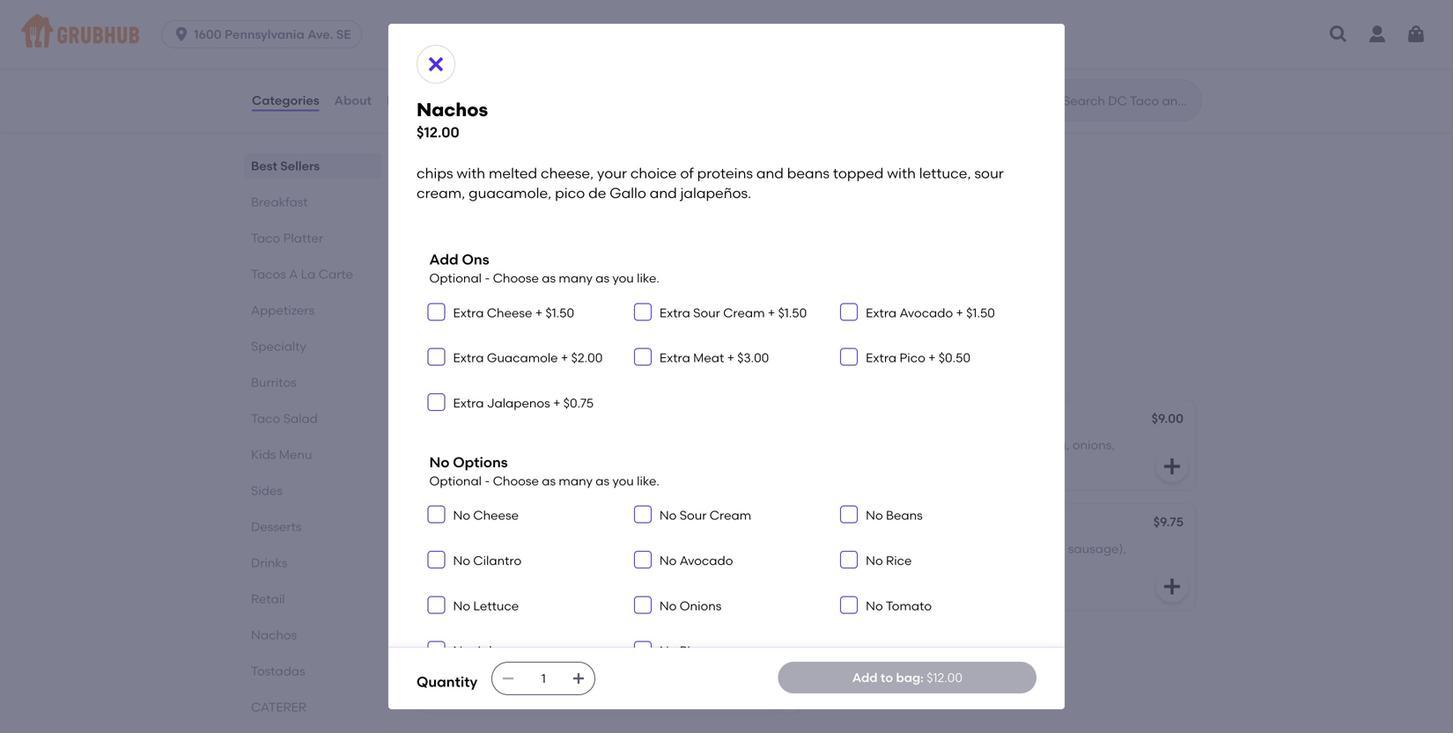 Task type: vqa. For each thing, say whether or not it's contained in the screenshot.


Task type: describe. For each thing, give the bounding box(es) containing it.
0 vertical spatial topped
[[833, 165, 884, 182]]

as down scramble
[[542, 474, 556, 489]]

spicy
[[954, 542, 985, 557]]

no for pico
[[660, 644, 677, 659]]

$0.75
[[564, 396, 594, 411]]

retail
[[251, 592, 285, 607]]

0 vertical spatial sour
[[975, 165, 1004, 182]]

cream for no sour cream
[[710, 509, 752, 523]]

nachos for nachos $12.00
[[417, 99, 488, 121]]

like. for add ons
[[637, 271, 660, 286]]

Input item quantity number field
[[524, 663, 563, 695]]

0 vertical spatial choice
[[631, 165, 677, 182]]

no for cilantro
[[453, 554, 470, 569]]

tomatoes, inside 12 inches wrap tortilla with scramble egg, onions, tomatoes, avocado and beans
[[825, 456, 886, 471]]

about
[[334, 93, 372, 108]]

menu
[[279, 448, 312, 463]]

a
[[289, 267, 298, 282]]

you for no options
[[613, 474, 634, 489]]

cheese, inside 'flour tortilla with scramble egg, cheese, avocado, beans, onions and tomatoes,'
[[623, 438, 669, 453]]

specialty
[[251, 339, 306, 354]]

cheese for no
[[473, 509, 519, 523]]

breakfast up flour
[[431, 413, 489, 428]]

pinto inside two fried eggs with ranchera sauce, jalapeños, avocado, fried pinto beans and two tortillas
[[520, 680, 551, 695]]

guacamole, inside button
[[429, 293, 501, 308]]

chorizo
[[988, 542, 1031, 557]]

in
[[673, 560, 684, 575]]

breakfast up breakfast taco on the left of page
[[417, 360, 508, 382]]

beans,
[[431, 456, 471, 471]]

breakfast down best sellers
[[251, 195, 308, 210]]

no for avocado
[[660, 554, 677, 569]]

Search DC Taco and Wings search field
[[1062, 93, 1196, 109]]

jalapeños. inside button
[[613, 293, 675, 308]]

no for beans
[[866, 509, 883, 523]]

and inside two fried eggs with ranchera sauce, jalapeños, avocado, fried pinto beans and two tortillas
[[594, 680, 618, 695]]

scrambled eggs with spicy chorizo (pork sausage), beans and two tortillas
[[825, 542, 1127, 575]]

taco platter
[[251, 231, 323, 246]]

many for options
[[559, 474, 593, 489]]

no for tomato
[[866, 599, 883, 614]]

12
[[825, 438, 837, 453]]

of inside button
[[658, 257, 670, 272]]

best sellers most ordered on grubhub
[[417, 166, 571, 207]]

many for ons
[[559, 271, 593, 286]]

offer
[[434, 69, 465, 84]]

nachos for nachos
[[251, 628, 297, 643]]

$9.75
[[1154, 515, 1184, 530]]

or
[[434, 87, 447, 102]]

reviews button
[[386, 69, 437, 132]]

$10.50
[[752, 515, 789, 530]]

sausage),
[[1068, 542, 1127, 557]]

1 horizontal spatial pico
[[555, 185, 585, 202]]

scramble
[[533, 438, 590, 453]]

to
[[881, 671, 893, 686]]

details
[[460, 122, 501, 136]]

eggs,
[[624, 542, 656, 557]]

extra sour cream + $1.50
[[660, 306, 807, 321]]

no cilantro
[[453, 554, 522, 569]]

fried inside 10 inches tortilla with scrambled eggs, onions, tomatoes and two different cheese, split in four slices, and fried pinto beans
[[496, 578, 523, 593]]

flour tortilla with scramble egg, cheese, avocado, beans, onions and tomatoes,
[[431, 438, 728, 471]]

0 vertical spatial guacamole,
[[469, 185, 552, 202]]

sour inside button
[[619, 275, 644, 290]]

0 horizontal spatial cream,
[[417, 185, 465, 202]]

no cheese
[[453, 509, 519, 523]]

onions, inside 10 inches tortilla with scrambled eggs, onions, tomatoes and two different cheese, split in four slices, and fried pinto beans
[[659, 542, 702, 557]]

1 vertical spatial of
[[680, 165, 694, 182]]

0 vertical spatial gallo
[[610, 185, 647, 202]]

two inside scrambled eggs with spicy chorizo (pork sausage), beans and two tortillas
[[892, 560, 914, 575]]

svg image for extra pico
[[844, 352, 855, 363]]

extra for extra avocado
[[866, 306, 897, 321]]

pico for no
[[680, 644, 706, 659]]

two fried eggs with ranchera sauce, jalapeños, avocado, fried pinto beans and two tortillas
[[431, 662, 708, 695]]

rice
[[886, 554, 912, 569]]

0 vertical spatial proteins
[[697, 165, 753, 182]]

jalapeno
[[473, 644, 531, 659]]

jalapeños,
[[646, 662, 708, 677]]

platter
[[283, 231, 323, 246]]

main navigation navigation
[[0, 0, 1454, 69]]

cilantro
[[473, 554, 522, 569]]

different
[[543, 560, 594, 575]]

- for ons
[[485, 271, 490, 286]]

no for lettuce
[[453, 599, 470, 614]]

categories
[[252, 93, 320, 108]]

sour for no
[[680, 509, 707, 523]]

1600 pennsylvania ave. se button
[[161, 20, 370, 48]]

cheese, inside 10 inches tortilla with scrambled eggs, onions, tomatoes and two different cheese, split in four slices, and fried pinto beans
[[597, 560, 643, 575]]

about button
[[334, 69, 373, 132]]

topped inside button
[[496, 275, 540, 290]]

grubhub
[[517, 192, 571, 207]]

best for best sellers
[[251, 159, 277, 174]]

2 $1.50 from the left
[[778, 306, 807, 321]]

tomatoes, inside 'flour tortilla with scramble egg, cheese, avocado, beans, onions and tomatoes,'
[[543, 456, 604, 471]]

beans inside button
[[456, 275, 493, 290]]

no beans
[[866, 509, 923, 523]]

ordered
[[448, 192, 496, 207]]

0 vertical spatial de
[[589, 185, 606, 202]]

kids
[[251, 448, 276, 463]]

eggs inside scrambled eggs with spicy chorizo (pork sausage), beans and two tortillas
[[894, 542, 923, 557]]

taco down jalapenos
[[492, 413, 522, 428]]

see details
[[434, 122, 501, 136]]

taco for taco platter
[[251, 231, 280, 246]]

no tomato
[[866, 599, 932, 614]]

sides
[[251, 484, 283, 499]]

onions
[[680, 599, 722, 614]]

extra jalapenos + $0.75
[[453, 396, 594, 411]]

caterer
[[251, 700, 307, 715]]

melted inside button
[[492, 257, 534, 272]]

extra cheese + $1.50
[[453, 306, 575, 321]]

beans inside scrambled eggs with spicy chorizo (pork sausage), beans and two tortillas
[[825, 560, 862, 575]]

beans
[[886, 509, 923, 523]]

no for rice
[[866, 554, 883, 569]]

ave.
[[308, 27, 333, 42]]

best sellers
[[251, 159, 320, 174]]

10
[[431, 542, 443, 557]]

extra for extra sour cream
[[660, 306, 691, 321]]

tacos
[[251, 267, 286, 282]]

huevos con chorizo
[[825, 517, 948, 532]]

- for options
[[485, 474, 490, 489]]

appetizers
[[251, 303, 315, 318]]

with inside 10 inches tortilla with scrambled eggs, onions, tomatoes and two different cheese, split in four slices, and fried pinto beans
[[529, 542, 554, 557]]

avocado, inside 'flour tortilla with scramble egg, cheese, avocado, beans, onions and tomatoes,'
[[672, 438, 728, 453]]

0 vertical spatial jalapeños.
[[681, 185, 752, 202]]

no onions
[[660, 599, 722, 614]]

no for cheese
[[453, 509, 470, 523]]

no lettuce
[[453, 599, 519, 614]]

as up extra cheese + $1.50
[[542, 271, 556, 286]]

split
[[646, 560, 671, 575]]

as down 'flour tortilla with scramble egg, cheese, avocado, beans, onions and tomatoes,'
[[596, 474, 610, 489]]

extra for extra pico
[[866, 351, 897, 366]]

beans inside 12 inches wrap tortilla with scramble egg, onions, tomatoes, avocado and beans
[[972, 456, 1009, 471]]

off
[[451, 48, 468, 63]]

0 vertical spatial chips with melted cheese, your choice of proteins and beans topped with lettuce, sour cream, guacamole, pico de gallo and jalapeños.
[[417, 165, 1008, 202]]

eggs inside two fried eggs with ranchera sauce, jalapeños, avocado, fried pinto beans and two tortillas
[[486, 662, 515, 677]]

1600
[[194, 27, 222, 42]]

inches for 12
[[840, 438, 878, 453]]

+ up $3.00
[[768, 306, 775, 321]]

no for sour
[[660, 509, 677, 523]]

add for add ons
[[429, 251, 459, 268]]

taco salad
[[251, 411, 318, 426]]

breakfast up 10
[[431, 517, 489, 532]]

extra avocado + $1.50
[[866, 306, 995, 321]]

no for onions
[[660, 599, 677, 614]]

lettuce, inside button
[[571, 275, 616, 290]]

$15
[[598, 69, 616, 84]]

optional for add
[[429, 271, 482, 286]]

drinks
[[251, 556, 287, 571]]

first
[[517, 69, 539, 84]]

avocado
[[889, 456, 943, 471]]

$1.50 for extra avocado + $1.50
[[967, 306, 995, 321]]

tortilla inside 10 inches tortilla with scrambled eggs, onions, tomatoes and two different cheese, split in four slices, and fried pinto beans
[[487, 542, 526, 557]]

chorizo
[[901, 517, 948, 532]]

reviews
[[387, 93, 436, 108]]

huevos for huevos rancheros
[[431, 637, 475, 652]]

avocado, inside two fried eggs with ranchera sauce, jalapeños, avocado, fried pinto beans and two tortillas
[[431, 680, 487, 695]]

svg image for extra guacamole
[[431, 352, 442, 363]]

0 vertical spatial melted
[[489, 165, 538, 182]]

svg image for no cheese
[[431, 510, 442, 520]]

add for add to bag:
[[853, 671, 878, 686]]

bag:
[[896, 671, 924, 686]]

sour for extra
[[693, 306, 721, 321]]

two inside 10 inches tortilla with scrambled eggs, onions, tomatoes and two different cheese, split in four slices, and fried pinto beans
[[518, 560, 540, 575]]

+ for extra cheese + $1.50
[[535, 306, 543, 321]]

lettuce
[[473, 599, 519, 614]]

tacos a la carte
[[251, 267, 353, 282]]

chips with melted cheese, your choice of proteins and beans topped with lettuce, sour cream, guacamole, pico de gallo and jalapeños. button
[[418, 220, 803, 325]]

slices,
[[431, 578, 466, 593]]

and inside 'flour tortilla with scramble egg, cheese, avocado, beans, onions and tomatoes,'
[[516, 456, 540, 471]]

cream for extra sour cream + $1.50
[[723, 306, 765, 321]]

ranchera
[[546, 662, 601, 677]]

see
[[434, 122, 457, 136]]

scrambled
[[825, 542, 891, 557]]



Task type: locate. For each thing, give the bounding box(es) containing it.
nachos $12.00
[[417, 99, 488, 141]]

choose inside the add ons optional - choose as many as you like.
[[493, 271, 539, 286]]

extra left the meat on the left top of the page
[[660, 351, 691, 366]]

taco left salad
[[251, 411, 280, 426]]

1 vertical spatial your
[[586, 257, 612, 272]]

2 egg, from the left
[[1043, 438, 1070, 453]]

eggs down chorizo
[[894, 542, 923, 557]]

optional down 'ons' on the top left of page
[[429, 271, 482, 286]]

1 vertical spatial -
[[485, 474, 490, 489]]

sour up no avocado
[[680, 509, 707, 523]]

wrap
[[881, 438, 912, 453]]

scrambled
[[557, 542, 621, 557]]

+ down the add ons optional - choose as many as you like.
[[535, 306, 543, 321]]

on
[[499, 69, 514, 84], [499, 192, 514, 207]]

cheese,
[[541, 165, 594, 182], [537, 257, 583, 272], [623, 438, 669, 453], [597, 560, 643, 575]]

2 horizontal spatial $1.50
[[967, 306, 995, 321]]

+
[[535, 306, 543, 321], [768, 306, 775, 321], [956, 306, 964, 321], [561, 351, 568, 366], [727, 351, 735, 366], [929, 351, 936, 366], [553, 396, 561, 411]]

with inside two fried eggs with ranchera sauce, jalapeños, avocado, fried pinto beans and two tortillas
[[518, 662, 543, 677]]

quantity
[[417, 674, 478, 691]]

0 horizontal spatial jalapeños.
[[613, 293, 675, 308]]

as up $2.00
[[596, 271, 610, 286]]

0 vertical spatial avocado,
[[672, 438, 728, 453]]

add ons optional - choose as many as you like.
[[429, 251, 660, 286]]

no inside no options optional - choose as many as you like.
[[429, 454, 450, 471]]

no up slices,
[[453, 554, 470, 569]]

pennsylvania
[[225, 27, 305, 42]]

cream left $10.50
[[710, 509, 752, 523]]

sour
[[975, 165, 1004, 182], [619, 275, 644, 290]]

no left rice
[[866, 554, 883, 569]]

nachos up see
[[417, 99, 488, 121]]

your
[[597, 165, 627, 182], [586, 257, 612, 272]]

1 vertical spatial jalapeños.
[[613, 293, 675, 308]]

0 vertical spatial nachos
[[417, 99, 488, 121]]

$12.00
[[417, 124, 460, 141], [927, 671, 963, 686]]

avocado down no sour cream
[[680, 554, 733, 569]]

cream, inside button
[[647, 275, 690, 290]]

1 - from the top
[[485, 271, 490, 286]]

1 horizontal spatial eggs
[[894, 542, 923, 557]]

0 vertical spatial lettuce,
[[920, 165, 971, 182]]

+ for extra avocado + $1.50
[[956, 306, 964, 321]]

tomatoes, down scramble
[[543, 456, 604, 471]]

of
[[583, 69, 595, 84], [680, 165, 694, 182], [658, 257, 670, 272]]

$0.50
[[939, 351, 971, 366]]

$12.00 inside nachos $12.00
[[417, 124, 460, 141]]

0 vertical spatial cream
[[723, 306, 765, 321]]

1 like. from the top
[[637, 271, 660, 286]]

like.
[[637, 271, 660, 286], [637, 474, 660, 489]]

1 vertical spatial many
[[559, 474, 593, 489]]

pico
[[555, 185, 585, 202], [504, 293, 530, 308]]

with inside 'flour tortilla with scramble egg, cheese, avocado, beans, onions and tomatoes,'
[[505, 438, 530, 453]]

of inside $5 off offer valid on first orders of $15 or more.
[[583, 69, 595, 84]]

tomatoes
[[431, 560, 489, 575]]

0 horizontal spatial $9.00
[[757, 635, 789, 650]]

1 horizontal spatial huevos
[[825, 517, 870, 532]]

+ left $2.00
[[561, 351, 568, 366]]

you for add ons
[[613, 271, 634, 286]]

0 horizontal spatial add
[[429, 251, 459, 268]]

+ for extra jalapenos + $0.75
[[553, 396, 561, 411]]

guacamole, down 'ons' on the top left of page
[[429, 293, 501, 308]]

avocado for extra
[[900, 306, 953, 321]]

2 - from the top
[[485, 474, 490, 489]]

onions
[[474, 456, 513, 471]]

1 horizontal spatial onions,
[[1073, 438, 1115, 453]]

se
[[336, 27, 351, 42]]

svg image
[[1329, 24, 1350, 45], [1406, 24, 1427, 45], [638, 307, 648, 317], [431, 352, 442, 363], [638, 352, 648, 363], [844, 352, 855, 363], [431, 510, 442, 520], [844, 510, 855, 520], [431, 555, 442, 566], [1162, 576, 1183, 598], [431, 600, 442, 611], [638, 600, 648, 611], [501, 672, 516, 686]]

pico down the add ons optional - choose as many as you like.
[[504, 293, 530, 308]]

with inside 12 inches wrap tortilla with scramble egg, onions, tomatoes, avocado and beans
[[956, 438, 981, 453]]

1 optional from the top
[[429, 271, 482, 286]]

beans inside 10 inches tortilla with scrambled eggs, onions, tomatoes and two different cheese, split in four slices, and fried pinto beans
[[560, 578, 597, 593]]

choose
[[493, 271, 539, 286], [493, 474, 539, 489]]

tomato
[[886, 599, 932, 614]]

pico left $0.50
[[900, 351, 926, 366]]

no left onions
[[660, 599, 677, 614]]

egg,
[[593, 438, 620, 453], [1043, 438, 1070, 453]]

no down slices,
[[453, 599, 470, 614]]

pico inside button
[[504, 293, 530, 308]]

10 inches tortilla with scrambled eggs, onions, tomatoes and two different cheese, split in four slices, and fried pinto beans
[[431, 542, 711, 593]]

gallo up "chips with melted cheese, your choice of proteins and beans topped with lettuce, sour cream, guacamole, pico de gallo and jalapeños." button
[[610, 185, 647, 202]]

extra up extra pico + $0.50
[[866, 306, 897, 321]]

1 horizontal spatial egg,
[[1043, 438, 1070, 453]]

choose for options
[[493, 474, 539, 489]]

0 horizontal spatial huevos
[[431, 637, 475, 652]]

no down flour
[[429, 454, 450, 471]]

0 vertical spatial on
[[499, 69, 514, 84]]

1 vertical spatial lettuce,
[[571, 275, 616, 290]]

inches right 12 at bottom right
[[840, 438, 878, 453]]

0 horizontal spatial pico
[[504, 293, 530, 308]]

1 horizontal spatial $1.50
[[778, 306, 807, 321]]

carte
[[319, 267, 353, 282]]

your inside button
[[586, 257, 612, 272]]

jalapenos
[[487, 396, 550, 411]]

svg image
[[173, 26, 190, 43], [426, 54, 447, 75], [769, 292, 790, 313], [431, 307, 442, 317], [844, 307, 855, 317], [431, 397, 442, 408], [1162, 457, 1183, 478], [638, 510, 648, 520], [638, 555, 648, 566], [844, 555, 855, 566], [844, 600, 855, 611], [431, 645, 442, 656], [638, 645, 648, 656], [572, 672, 586, 686], [767, 680, 788, 701]]

avocado, down no jalapeno
[[431, 680, 487, 695]]

0 vertical spatial -
[[485, 271, 490, 286]]

svg image for no lettuce
[[431, 600, 442, 611]]

choose for ons
[[493, 271, 539, 286]]

chips with melted cheese, your choice of proteins and beans topped with lettuce, sour cream, guacamole, pico de gallo and jalapeños.
[[417, 165, 1008, 202], [429, 257, 722, 308]]

1 horizontal spatial de
[[589, 185, 606, 202]]

scramble
[[984, 438, 1040, 453]]

2 optional from the top
[[429, 474, 482, 489]]

and inside 12 inches wrap tortilla with scramble egg, onions, tomatoes, avocado and beans
[[946, 456, 969, 471]]

avocado for no
[[680, 554, 733, 569]]

chips inside button
[[429, 257, 461, 272]]

2 on from the top
[[499, 192, 514, 207]]

1 vertical spatial eggs
[[486, 662, 515, 677]]

most
[[417, 192, 445, 207]]

inches
[[840, 438, 878, 453], [446, 542, 484, 557]]

cream, down see
[[417, 185, 465, 202]]

huevos for huevos con chorizo
[[825, 517, 870, 532]]

tortillas inside two fried eggs with ranchera sauce, jalapeños, avocado, fried pinto beans and two tortillas
[[646, 680, 690, 695]]

best for best sellers most ordered on grubhub
[[417, 166, 457, 189]]

many
[[559, 271, 593, 286], [559, 474, 593, 489]]

optional inside the add ons optional - choose as many as you like.
[[429, 271, 482, 286]]

tortilla inside 'flour tortilla with scramble egg, cheese, avocado, beans, onions and tomatoes,'
[[463, 438, 502, 453]]

1 vertical spatial pico
[[504, 293, 530, 308]]

+ for extra pico + $0.50
[[929, 351, 936, 366]]

optional for no
[[429, 474, 482, 489]]

- down the 'onions'
[[485, 474, 490, 489]]

de inside button
[[533, 293, 549, 308]]

sellers down categories button
[[280, 159, 320, 174]]

2 many from the top
[[559, 474, 593, 489]]

1 vertical spatial de
[[533, 293, 549, 308]]

melted
[[489, 165, 538, 182], [492, 257, 534, 272]]

1 vertical spatial you
[[613, 474, 634, 489]]

categories button
[[251, 69, 320, 132]]

1 you from the top
[[613, 271, 634, 286]]

0 vertical spatial like.
[[637, 271, 660, 286]]

0 horizontal spatial $12.00
[[417, 124, 460, 141]]

sellers inside best sellers most ordered on grubhub
[[462, 166, 523, 189]]

you inside no options optional - choose as many as you like.
[[613, 474, 634, 489]]

avocado,
[[672, 438, 728, 453], [431, 680, 487, 695]]

see details button
[[434, 113, 501, 145]]

extra up breakfast taco on the left of page
[[453, 396, 484, 411]]

optional down beans,
[[429, 474, 482, 489]]

0 vertical spatial $12.00
[[417, 124, 460, 141]]

1 horizontal spatial gallo
[[610, 185, 647, 202]]

0 horizontal spatial of
[[583, 69, 595, 84]]

extra
[[453, 306, 484, 321], [660, 306, 691, 321], [866, 306, 897, 321], [453, 351, 484, 366], [660, 351, 691, 366], [866, 351, 897, 366], [453, 396, 484, 411]]

guacamole
[[487, 351, 558, 366]]

choose down the 'onions'
[[493, 474, 539, 489]]

+ right the meat on the left top of the page
[[727, 351, 735, 366]]

0 vertical spatial avocado
[[900, 306, 953, 321]]

tortilla down breakfast quesadilla
[[487, 542, 526, 557]]

many inside the add ons optional - choose as many as you like.
[[559, 271, 593, 286]]

1 vertical spatial nachos
[[251, 628, 297, 643]]

desserts
[[251, 520, 302, 535]]

no rice
[[866, 554, 912, 569]]

+ left $0.50
[[929, 351, 936, 366]]

0 horizontal spatial onions,
[[659, 542, 702, 557]]

1600 pennsylvania ave. se
[[194, 27, 351, 42]]

on inside $5 off offer valid on first orders of $15 or more.
[[499, 69, 514, 84]]

1 horizontal spatial add
[[853, 671, 878, 686]]

tortillas inside scrambled eggs with spicy chorizo (pork sausage), beans and two tortillas
[[917, 560, 962, 575]]

+ for extra meat + $3.00
[[727, 351, 735, 366]]

svg image for no cilantro
[[431, 555, 442, 566]]

2 like. from the top
[[637, 474, 660, 489]]

0 vertical spatial huevos
[[825, 517, 870, 532]]

svg image inside 1600 pennsylvania ave. se button
[[173, 26, 190, 43]]

$1.50 for extra cheese + $1.50
[[546, 306, 575, 321]]

1 vertical spatial choice
[[615, 257, 655, 272]]

quesadilla
[[492, 517, 558, 532]]

0 horizontal spatial topped
[[496, 275, 540, 290]]

tortilla
[[463, 438, 502, 453], [915, 438, 953, 453], [487, 542, 526, 557]]

on right the ordered
[[499, 192, 514, 207]]

on for off
[[499, 69, 514, 84]]

on inside best sellers most ordered on grubhub
[[499, 192, 514, 207]]

taco up tacos
[[251, 231, 280, 246]]

cheese, down eggs,
[[597, 560, 643, 575]]

extra left guacamole at the left top of page
[[453, 351, 484, 366]]

huevos up scrambled
[[825, 517, 870, 532]]

ons
[[462, 251, 489, 268]]

cheese, up extra cheese + $1.50
[[537, 257, 583, 272]]

valid
[[468, 69, 496, 84]]

avocado, up no sour cream
[[672, 438, 728, 453]]

no up the quantity
[[453, 644, 470, 659]]

huevos rancheros
[[431, 637, 543, 652]]

breakfast taco
[[431, 413, 522, 428]]

pinto inside 10 inches tortilla with scrambled eggs, onions, tomatoes and two different cheese, split in four slices, and fried pinto beans
[[526, 578, 557, 593]]

choose inside no options optional - choose as many as you like.
[[493, 474, 539, 489]]

1 vertical spatial pico
[[680, 644, 706, 659]]

best down categories button
[[251, 159, 277, 174]]

1 horizontal spatial tomatoes,
[[825, 456, 886, 471]]

$9.00 for 12 inches wrap tortilla with scramble egg, onions, tomatoes, avocado and beans
[[1152, 411, 1184, 426]]

1 vertical spatial cheese
[[473, 509, 519, 523]]

1 vertical spatial chips
[[429, 257, 461, 272]]

tortillas down jalapeños,
[[646, 680, 690, 695]]

choose up extra cheese + $1.50
[[493, 271, 539, 286]]

1 vertical spatial melted
[[492, 257, 534, 272]]

orders
[[542, 69, 580, 84]]

gallo
[[610, 185, 647, 202], [552, 293, 584, 308]]

0 horizontal spatial egg,
[[593, 438, 620, 453]]

many up extra cheese + $1.50
[[559, 271, 593, 286]]

0 horizontal spatial sour
[[619, 275, 644, 290]]

1 vertical spatial fried
[[456, 662, 483, 677]]

best
[[251, 159, 277, 174], [417, 166, 457, 189]]

fried
[[496, 578, 523, 593], [456, 662, 483, 677], [490, 680, 517, 695]]

tortilla up options
[[463, 438, 502, 453]]

1 vertical spatial avocado
[[680, 554, 733, 569]]

on left first
[[499, 69, 514, 84]]

on for sellers
[[499, 192, 514, 207]]

1 horizontal spatial of
[[658, 257, 670, 272]]

1 vertical spatial onions,
[[659, 542, 702, 557]]

more.
[[450, 87, 484, 102]]

best inside best sellers most ordered on grubhub
[[417, 166, 457, 189]]

breakfast
[[251, 195, 308, 210], [417, 360, 508, 382], [431, 413, 489, 428], [431, 517, 489, 532]]

cheese, inside button
[[537, 257, 583, 272]]

sauce,
[[604, 662, 644, 677]]

two up no tomato
[[892, 560, 914, 575]]

1 egg, from the left
[[593, 438, 620, 453]]

$9.00 for two fried eggs with ranchera sauce, jalapeños, avocado, fried pinto beans and two tortillas
[[757, 635, 789, 650]]

chips left 'ons' on the top left of page
[[429, 257, 461, 272]]

sellers for best sellers most ordered on grubhub
[[462, 166, 523, 189]]

0 vertical spatial add
[[429, 251, 459, 268]]

con
[[873, 517, 898, 532]]

pico up the add ons optional - choose as many as you like.
[[555, 185, 585, 202]]

2 you from the top
[[613, 474, 634, 489]]

cream
[[723, 306, 765, 321], [710, 509, 752, 523]]

$12.00 right bag:
[[927, 671, 963, 686]]

onions, up in
[[659, 542, 702, 557]]

tortillas
[[917, 560, 962, 575], [646, 680, 690, 695]]

0 vertical spatial you
[[613, 271, 634, 286]]

cheese up cilantro
[[473, 509, 519, 523]]

rancheros
[[478, 637, 543, 652]]

0 vertical spatial pico
[[900, 351, 926, 366]]

2 choose from the top
[[493, 474, 539, 489]]

3 $1.50 from the left
[[967, 306, 995, 321]]

1 vertical spatial sour
[[680, 509, 707, 523]]

svg image for no beans
[[844, 510, 855, 520]]

fried down no jalapeno
[[456, 662, 483, 677]]

no up split
[[660, 509, 677, 523]]

cream, up extra sour cream + $1.50
[[647, 275, 690, 290]]

1 vertical spatial $12.00
[[927, 671, 963, 686]]

0 horizontal spatial gallo
[[552, 293, 584, 308]]

de right grubhub
[[589, 185, 606, 202]]

1 many from the top
[[559, 271, 593, 286]]

inches up tomatoes
[[446, 542, 484, 557]]

extra for extra jalapenos
[[453, 396, 484, 411]]

choice
[[631, 165, 677, 182], [615, 257, 655, 272]]

melted up grubhub
[[489, 165, 538, 182]]

- inside no options optional - choose as many as you like.
[[485, 474, 490, 489]]

chips with melted cheese, your choice of proteins and beans topped with lettuce, sour cream, guacamole, pico de gallo and jalapeños. inside button
[[429, 257, 722, 308]]

$2.00
[[571, 351, 603, 366]]

you inside the add ons optional - choose as many as you like.
[[613, 271, 634, 286]]

avocado up extra pico + $0.50
[[900, 306, 953, 321]]

1 horizontal spatial tortillas
[[917, 560, 962, 575]]

la
[[301, 267, 316, 282]]

pinto down ranchera
[[520, 680, 551, 695]]

sellers
[[280, 159, 320, 174], [462, 166, 523, 189]]

onions, inside 12 inches wrap tortilla with scramble egg, onions, tomatoes, avocado and beans
[[1073, 438, 1115, 453]]

nachos up tostadas
[[251, 628, 297, 643]]

1 on from the top
[[499, 69, 514, 84]]

breakfast quesadilla
[[431, 517, 558, 532]]

add inside the add ons optional - choose as many as you like.
[[429, 251, 459, 268]]

choice inside button
[[615, 257, 655, 272]]

0 vertical spatial many
[[559, 271, 593, 286]]

with inside scrambled eggs with spicy chorizo (pork sausage), beans and two tortillas
[[926, 542, 951, 557]]

0 horizontal spatial avocado,
[[431, 680, 487, 695]]

1 vertical spatial cream
[[710, 509, 752, 523]]

$12.00 down or
[[417, 124, 460, 141]]

svg image for extra meat
[[638, 352, 648, 363]]

pinto
[[526, 578, 557, 593], [520, 680, 551, 695]]

2 tomatoes, from the left
[[825, 456, 886, 471]]

0 horizontal spatial $1.50
[[546, 306, 575, 321]]

burritos
[[251, 375, 297, 390]]

0 vertical spatial your
[[597, 165, 627, 182]]

1 horizontal spatial topped
[[833, 165, 884, 182]]

pico up jalapeños,
[[680, 644, 706, 659]]

pico for extra
[[900, 351, 926, 366]]

extra for extra cheese
[[453, 306, 484, 321]]

0 vertical spatial chips
[[417, 165, 453, 182]]

sellers up the ordered
[[462, 166, 523, 189]]

no for jalapeno
[[453, 644, 470, 659]]

tortillas down spicy
[[917, 560, 962, 575]]

- down 'ons' on the top left of page
[[485, 271, 490, 286]]

extra for extra guacamole
[[453, 351, 484, 366]]

2 vertical spatial of
[[658, 257, 670, 272]]

1 horizontal spatial $9.00
[[1152, 411, 1184, 426]]

1 vertical spatial avocado,
[[431, 680, 487, 695]]

cheese, right scramble
[[623, 438, 669, 453]]

huevos up the quantity
[[431, 637, 475, 652]]

1 $1.50 from the left
[[546, 306, 575, 321]]

like. inside no options optional - choose as many as you like.
[[637, 474, 660, 489]]

+ left $0.75
[[553, 396, 561, 411]]

1 vertical spatial choose
[[493, 474, 539, 489]]

no up tomatoes
[[453, 509, 470, 523]]

1 vertical spatial $9.00
[[757, 635, 789, 650]]

1 horizontal spatial lettuce,
[[920, 165, 971, 182]]

add left 'ons' on the top left of page
[[429, 251, 459, 268]]

add
[[429, 251, 459, 268], [853, 671, 878, 686]]

2 vertical spatial fried
[[490, 680, 517, 695]]

+ for extra guacamole + $2.00
[[561, 351, 568, 366]]

cream up $3.00
[[723, 306, 765, 321]]

1 choose from the top
[[493, 271, 539, 286]]

proteins inside button
[[673, 257, 722, 272]]

no up jalapeños,
[[660, 644, 677, 659]]

0 vertical spatial eggs
[[894, 542, 923, 557]]

1 vertical spatial guacamole,
[[429, 293, 501, 308]]

pinto down different
[[526, 578, 557, 593]]

1 horizontal spatial pico
[[900, 351, 926, 366]]

0 horizontal spatial lettuce,
[[571, 275, 616, 290]]

svg image for extra sour cream
[[638, 307, 648, 317]]

tortilla inside 12 inches wrap tortilla with scramble egg, onions, tomatoes, avocado and beans
[[915, 438, 953, 453]]

no for options
[[429, 454, 450, 471]]

extra meat + $3.00
[[660, 351, 769, 366]]

cheese, up grubhub
[[541, 165, 594, 182]]

and inside scrambled eggs with spicy chorizo (pork sausage), beans and two tortillas
[[865, 560, 889, 575]]

1 tomatoes, from the left
[[543, 456, 604, 471]]

no right eggs,
[[660, 554, 677, 569]]

1 vertical spatial tortillas
[[646, 680, 690, 695]]

+ up $0.50
[[956, 306, 964, 321]]

de down the add ons optional - choose as many as you like.
[[533, 293, 549, 308]]

extra up extra meat + $3.00 at the top of the page
[[660, 306, 691, 321]]

optional inside no options optional - choose as many as you like.
[[429, 474, 482, 489]]

1 horizontal spatial $12.00
[[927, 671, 963, 686]]

two left different
[[518, 560, 540, 575]]

inches for 10
[[446, 542, 484, 557]]

four
[[687, 560, 711, 575]]

0 horizontal spatial tomatoes,
[[543, 456, 604, 471]]

extra down 'ons' on the top left of page
[[453, 306, 484, 321]]

sellers for best sellers
[[280, 159, 320, 174]]

1 vertical spatial pinto
[[520, 680, 551, 695]]

extra down extra avocado + $1.50
[[866, 351, 897, 366]]

egg, inside 'flour tortilla with scramble egg, cheese, avocado, beans, onions and tomatoes,'
[[593, 438, 620, 453]]

onions, right scramble
[[1073, 438, 1115, 453]]

- inside the add ons optional - choose as many as you like.
[[485, 271, 490, 286]]

0 vertical spatial cheese
[[487, 306, 532, 321]]

two down sauce,
[[621, 680, 643, 695]]

egg, inside 12 inches wrap tortilla with scramble egg, onions, tomatoes, avocado and beans
[[1043, 438, 1070, 453]]

kids menu
[[251, 448, 312, 463]]

tomatoes, down 12 at bottom right
[[825, 456, 886, 471]]

1 horizontal spatial cream,
[[647, 275, 690, 290]]

no
[[429, 454, 450, 471], [453, 509, 470, 523], [660, 509, 677, 523], [866, 509, 883, 523], [453, 554, 470, 569], [660, 554, 677, 569], [866, 554, 883, 569], [453, 599, 470, 614], [660, 599, 677, 614], [866, 599, 883, 614], [453, 644, 470, 659], [660, 644, 677, 659]]

proteins
[[697, 165, 753, 182], [673, 257, 722, 272]]

taco for taco salad
[[251, 411, 280, 426]]

inches inside 12 inches wrap tortilla with scramble egg, onions, tomatoes, avocado and beans
[[840, 438, 878, 453]]

no left tomato
[[866, 599, 883, 614]]

0 horizontal spatial tortillas
[[646, 680, 690, 695]]

two down huevos rancheros
[[431, 662, 453, 677]]

meat
[[693, 351, 724, 366]]

beans inside two fried eggs with ranchera sauce, jalapeños, avocado, fried pinto beans and two tortillas
[[554, 680, 591, 695]]

0 vertical spatial choose
[[493, 271, 539, 286]]

inches inside 10 inches tortilla with scrambled eggs, onions, tomatoes and two different cheese, split in four slices, and fried pinto beans
[[446, 542, 484, 557]]

0 vertical spatial tortillas
[[917, 560, 962, 575]]

salad
[[283, 411, 318, 426]]

chips
[[417, 165, 453, 182], [429, 257, 461, 272]]

extra for extra meat
[[660, 351, 691, 366]]

cheese up guacamole at the left top of page
[[487, 306, 532, 321]]

12 inches wrap tortilla with scramble egg, onions, tomatoes, avocado and beans
[[825, 438, 1115, 471]]

guacamole, down the details
[[469, 185, 552, 202]]

1 horizontal spatial nachos
[[417, 99, 488, 121]]

cheese for extra
[[487, 306, 532, 321]]

1 vertical spatial gallo
[[552, 293, 584, 308]]

tomatoes,
[[543, 456, 604, 471], [825, 456, 886, 471]]

like. inside the add ons optional - choose as many as you like.
[[637, 271, 660, 286]]

svg image for no onions
[[638, 600, 648, 611]]

like. for no options
[[637, 474, 660, 489]]

gallo inside button
[[552, 293, 584, 308]]

1 vertical spatial huevos
[[431, 637, 475, 652]]

melted right 'ons' on the top left of page
[[492, 257, 534, 272]]

tostadas
[[251, 664, 305, 679]]

1 horizontal spatial avocado
[[900, 306, 953, 321]]

1 vertical spatial chips with melted cheese, your choice of proteins and beans topped with lettuce, sour cream, guacamole, pico de gallo and jalapeños.
[[429, 257, 722, 308]]

1 vertical spatial topped
[[496, 275, 540, 290]]

many inside no options optional - choose as many as you like.
[[559, 474, 593, 489]]

$5 off offer valid on first orders of $15 or more.
[[434, 48, 616, 102]]

fried down jalapeno
[[490, 680, 517, 695]]

0 vertical spatial fried
[[496, 578, 523, 593]]



